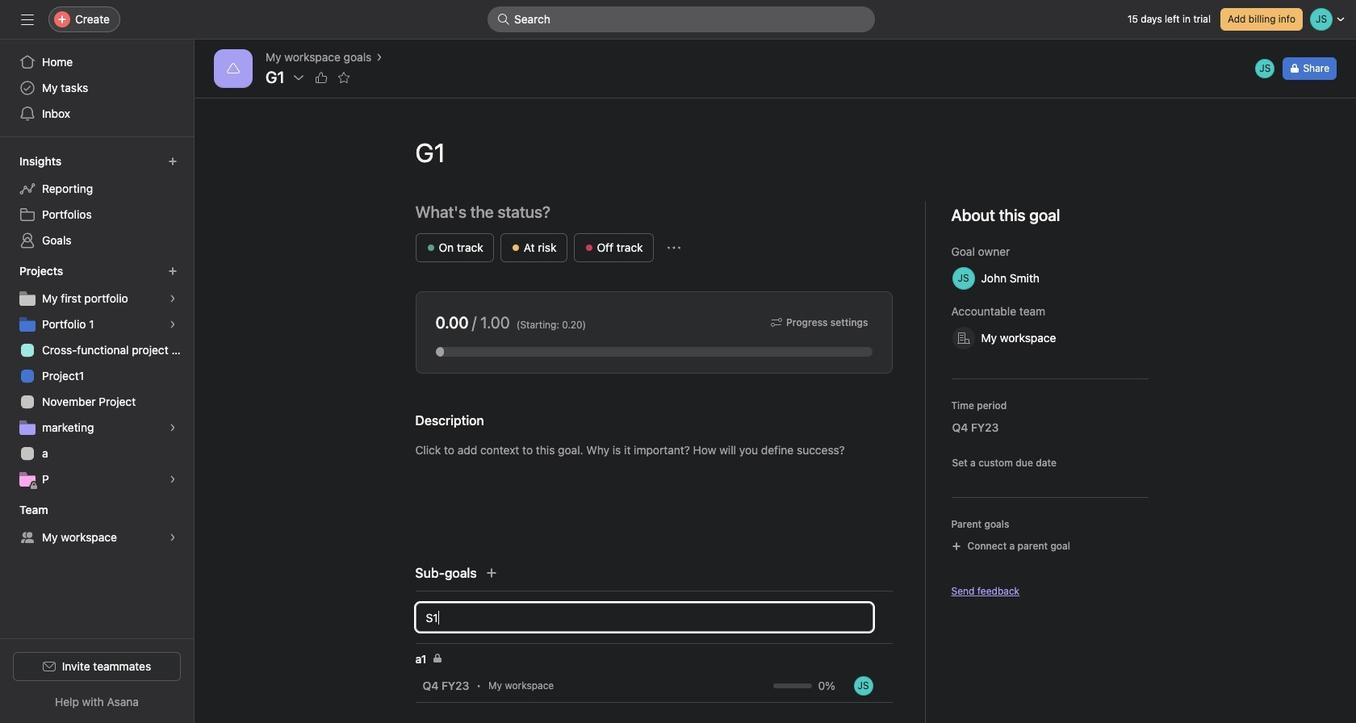 Task type: vqa. For each thing, say whether or not it's contained in the screenshot.
Remove from starred icon
no



Task type: describe. For each thing, give the bounding box(es) containing it.
Start typing the name of a goal text field
[[416, 603, 873, 632]]

toggle owner popover image
[[854, 677, 873, 696]]

see details, marketing image
[[168, 423, 178, 433]]

0 likes. click to like this task image
[[315, 71, 328, 84]]

see details, portfolio 1 image
[[168, 320, 178, 330]]

add goal image
[[485, 567, 498, 580]]

projects element
[[0, 257, 194, 496]]

show options image
[[293, 71, 306, 84]]



Task type: locate. For each thing, give the bounding box(es) containing it.
hide sidebar image
[[21, 13, 34, 26]]

new project or portfolio image
[[168, 267, 178, 276]]

Goal name text field
[[403, 124, 1149, 182]]

teams element
[[0, 496, 194, 554]]

insights element
[[0, 147, 194, 257]]

new insights image
[[168, 157, 178, 166]]

add to starred image
[[338, 71, 351, 84]]

global element
[[0, 40, 194, 136]]

prominent image
[[498, 13, 510, 26]]

see details, my first portfolio image
[[168, 294, 178, 304]]

see details, p image
[[168, 475, 178, 485]]

see details, my workspace image
[[168, 533, 178, 543]]

list box
[[488, 6, 875, 32]]



